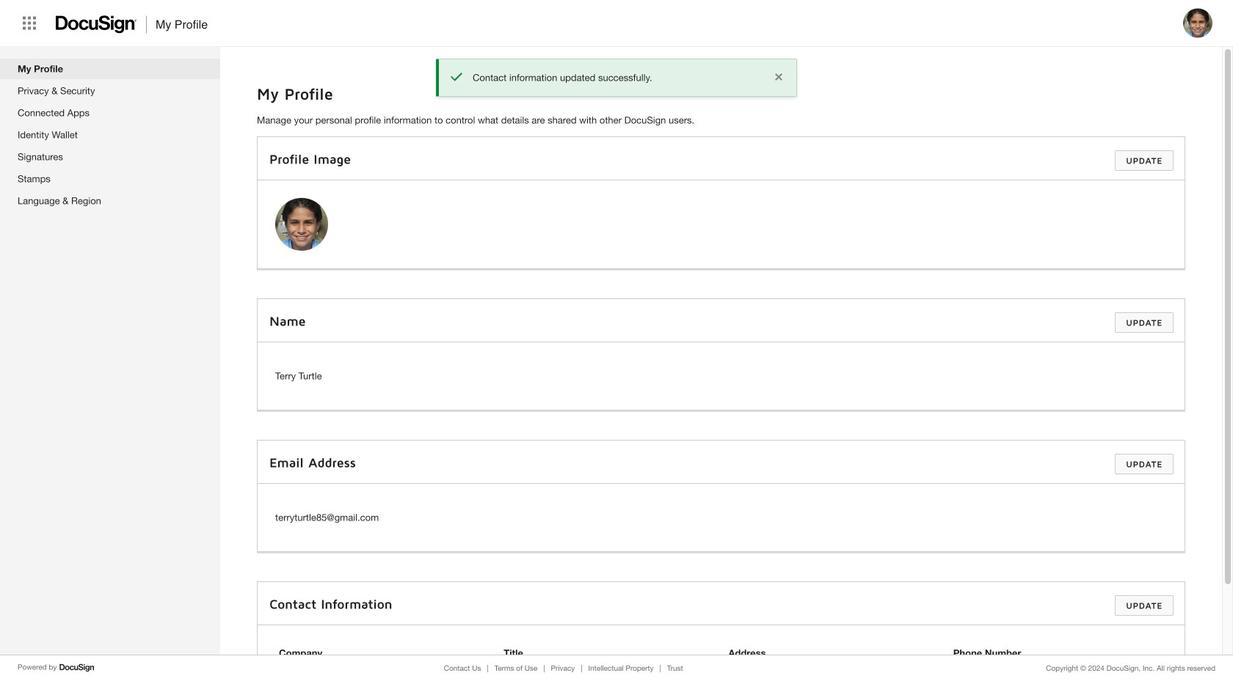 Task type: locate. For each thing, give the bounding box(es) containing it.
1 vertical spatial docusign image
[[59, 663, 96, 675]]

docusign image
[[56, 11, 137, 38], [59, 663, 96, 675]]

your uploaded profile image image
[[275, 198, 328, 251]]

0 vertical spatial docusign image
[[56, 11, 137, 38]]



Task type: vqa. For each thing, say whether or not it's contained in the screenshot.
the bottommost DocuSign IMAGE
yes



